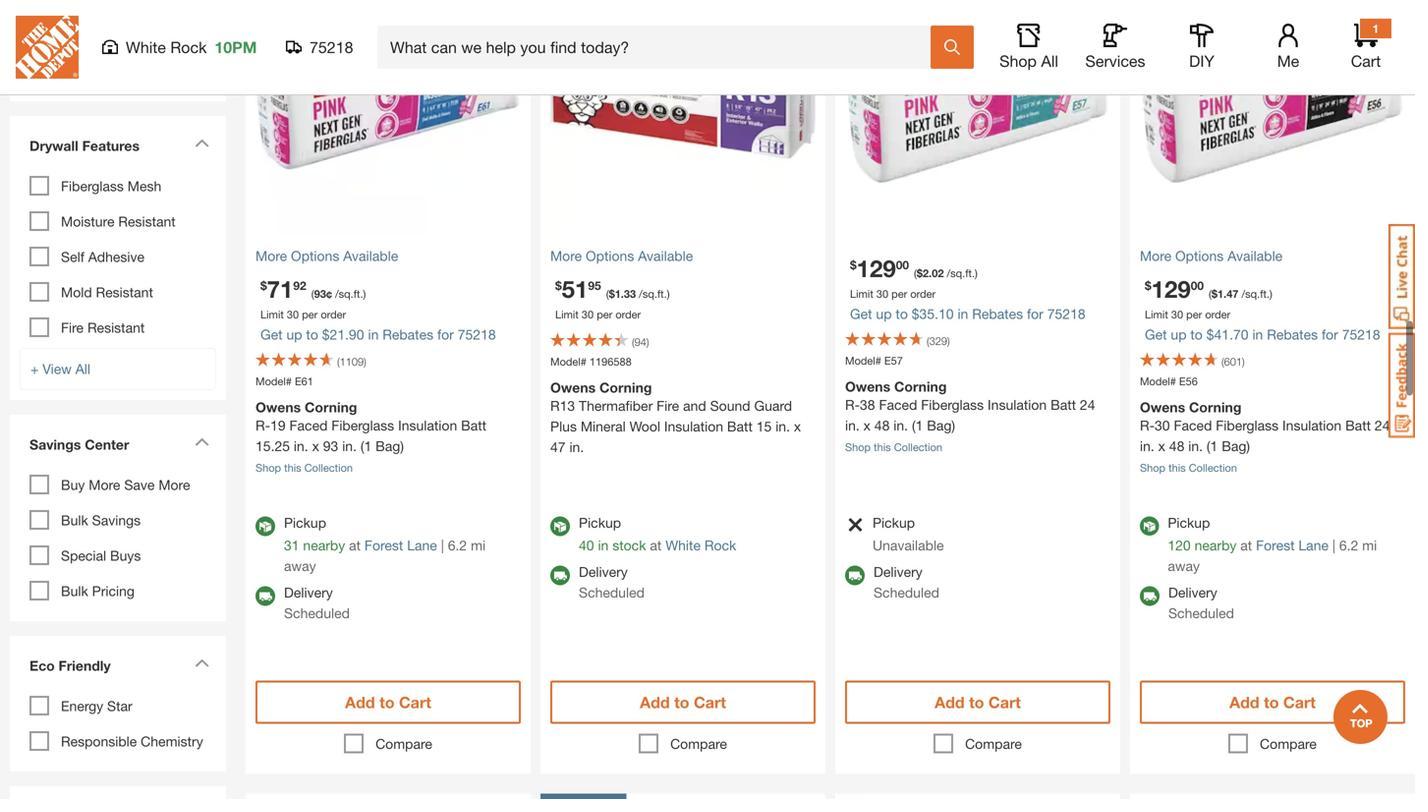 Task type: locate. For each thing, give the bounding box(es) containing it.
00 up get up to $41.70 in  rebates for 75218 button
[[1191, 279, 1204, 292]]

) down $35.10
[[948, 335, 950, 347]]

1 | 6.2 mi away from the left
[[284, 537, 486, 574]]

129 inside "$ 129 00 ( $ 2 . 02 /sq.ft. ) limit 30 per order get up to $35.10 in  rebates for 75218"
[[857, 254, 896, 282]]

more options available link up 33 at the left of page
[[550, 246, 816, 266]]

collection up 120 on the bottom right of the page
[[1189, 462, 1238, 474]]

129
[[857, 254, 896, 282], [1152, 275, 1191, 303]]

2 horizontal spatial at
[[1241, 537, 1253, 553]]

at inside pickup 40 in stock at white rock
[[650, 537, 662, 553]]

0 vertical spatial caret icon image
[[195, 139, 209, 147]]

collection inside owens corning r-30 faced fiberglass insulation batt 24 in. x 48 in. (1 bag) shop this collection
[[1189, 462, 1238, 474]]

48 inside owens corning r-30 faced fiberglass insulation batt 24 in. x 48 in. (1 bag) shop this collection
[[1170, 438, 1185, 454]]

rebates for get up to $35.10 in  rebates for 75218
[[972, 306, 1023, 322]]

rock left 10pm
[[170, 38, 207, 57]]

faced inside owens corning r-30 faced fiberglass insulation batt 24 in. x 48 in. (1 bag) shop this collection
[[1174, 417, 1212, 433]]

00 for $35.10
[[896, 258, 909, 272]]

0 vertical spatial 48
[[875, 417, 890, 433]]

/sq.ft. inside $ 71 92 ( 93 ¢ /sq.ft. ) limit 30 per order get up to $21.90 in  rebates for 75218
[[335, 288, 363, 300]]

1 horizontal spatial savings
[[92, 512, 141, 528]]

48 for 30
[[1170, 438, 1185, 454]]

resistant down "adhesive"
[[96, 284, 153, 300]]

bulk for bulk savings
[[61, 512, 88, 528]]

0 horizontal spatial mi
[[471, 537, 486, 553]]

0 horizontal spatial (1
[[361, 438, 372, 454]]

shop this collection link for 71
[[256, 462, 353, 474]]

00 inside $ 129 00 ( $ 1 . 47 /sq.ft. ) limit 30 per order get up to $41.70 in  rebates for 75218
[[1191, 279, 1204, 292]]

e57
[[885, 354, 903, 367]]

0 horizontal spatial rock
[[170, 38, 207, 57]]

48 down the model# e56
[[1170, 438, 1185, 454]]

fiberglass
[[61, 178, 124, 194], [921, 397, 984, 413], [332, 417, 394, 433], [1216, 417, 1279, 433]]

1 horizontal spatial options
[[586, 248, 634, 264]]

1 mi from the left
[[471, 537, 486, 553]]

model# left 1196588
[[550, 355, 587, 368]]

75218 inside button
[[310, 38, 353, 57]]

owens up 19
[[256, 399, 301, 415]]

x inside owens corning r13 thermafiber fire and sound guard plus mineral wool insulation batt 15 in. x 47 in.
[[794, 418, 801, 434]]

)
[[975, 267, 978, 280], [363, 288, 366, 300], [667, 288, 670, 300], [1270, 288, 1273, 300], [948, 335, 950, 347], [647, 336, 649, 348], [364, 355, 366, 368], [1243, 355, 1245, 368]]

available for 51
[[638, 248, 693, 264]]

away for 71
[[284, 558, 316, 574]]

bulk
[[61, 512, 88, 528], [61, 583, 88, 599]]

x down the model# e56
[[1159, 438, 1166, 454]]

0 horizontal spatial more options available link
[[256, 246, 521, 266]]

for inside $ 129 00 ( $ 1 . 47 /sq.ft. ) limit 30 per order get up to $41.70 in  rebates for 75218
[[1322, 326, 1339, 343]]

white
[[126, 38, 166, 57], [666, 537, 701, 553]]

0 horizontal spatial | 6.2 mi away
[[284, 537, 486, 574]]

more options available link
[[256, 246, 521, 266], [550, 246, 816, 266], [1140, 246, 1406, 266]]

1 vertical spatial resistant
[[96, 284, 153, 300]]

corning down e56 on the right of page
[[1189, 399, 1242, 415]]

caret icon image right features
[[195, 139, 209, 147]]

this inside 'owens corning r-19 faced fiberglass insulation batt 15.25 in. x 93 in. (1 bag) shop this collection'
[[284, 462, 301, 474]]

/sq.ft. inside $ 51 95 ( $ 1 . 33 /sq.ft. ) limit 30 per order
[[639, 288, 667, 300]]

/sq.ft. right the "02" on the top of the page
[[947, 267, 975, 280]]

(1 for 71
[[361, 438, 372, 454]]

4 add from the left
[[1230, 693, 1260, 712]]

lane for 129
[[1299, 537, 1329, 553]]

( 601 )
[[1222, 355, 1245, 368]]

2 available from the left
[[638, 248, 693, 264]]

+ view all
[[30, 62, 90, 78], [30, 361, 90, 377]]

get inside $ 129 00 ( $ 1 . 47 /sq.ft. ) limit 30 per order get up to $41.70 in  rebates for 75218
[[1145, 326, 1167, 343]]

/sq.ft. inside "$ 129 00 ( $ 2 . 02 /sq.ft. ) limit 30 per order get up to $35.10 in  rebates for 75218"
[[947, 267, 975, 280]]

1 horizontal spatial 129
[[1152, 275, 1191, 303]]

bag) inside owens corning r-30 faced fiberglass insulation batt 24 in. x 48 in. (1 bag) shop this collection
[[1222, 438, 1250, 454]]

1 horizontal spatial | 6.2 mi away
[[1168, 537, 1378, 574]]

model# for 71
[[256, 375, 292, 388]]

1 horizontal spatial |
[[1333, 537, 1336, 553]]

+ view all down fire resistant
[[30, 361, 90, 377]]

caret icon image inside eco friendly link
[[195, 659, 209, 667]]

caret icon image inside savings center link
[[195, 437, 209, 446]]

0 horizontal spatial faced
[[289, 417, 328, 433]]

2 compare from the left
[[670, 736, 727, 752]]

2 + from the top
[[30, 361, 39, 377]]

delivery scheduled for 71
[[284, 584, 350, 621]]

available shipping image down available for pickup image
[[550, 566, 570, 585]]

bulk down buy in the left bottom of the page
[[61, 512, 88, 528]]

resistant for fire resistant
[[87, 319, 145, 336]]

1 vertical spatial caret icon image
[[195, 437, 209, 446]]

more options available up the ¢
[[256, 248, 398, 264]]

corning inside the owens corning r-38 faced fiberglass insulation batt 24 in. x 48 in. (1 bag) shop this collection
[[895, 378, 947, 395]]

0 vertical spatial white
[[126, 38, 166, 57]]

rock
[[170, 38, 207, 57], [705, 537, 737, 553]]

options for 129
[[1176, 248, 1224, 264]]

1 bulk from the top
[[61, 512, 88, 528]]

bulk pricing link
[[61, 583, 135, 599]]

2 horizontal spatial bag)
[[1222, 438, 1250, 454]]

2 6.2 from the left
[[1340, 537, 1359, 553]]

order for $ 51 95 ( $ 1 . 33 /sq.ft. ) limit 30 per order
[[616, 308, 641, 321]]

x for r-19 faced fiberglass insulation batt 15.25 in. x 93 in. (1 bag)
[[312, 438, 319, 454]]

owens corning r13 thermafiber fire and sound guard plus mineral wool insulation batt 15 in. x 47 in.
[[550, 379, 801, 455]]

1 add to cart button from the left
[[256, 681, 521, 724]]

0 horizontal spatial get
[[261, 326, 283, 343]]

available shipping image
[[256, 586, 275, 606], [1140, 586, 1160, 606]]

r- for 71
[[256, 417, 270, 433]]

0 vertical spatial fire
[[61, 319, 84, 336]]

shop down the model# e56
[[1140, 462, 1166, 474]]

insulation inside 'owens corning r-19 faced fiberglass insulation batt 15.25 in. x 93 in. (1 bag) shop this collection'
[[398, 417, 457, 433]]

handrail
[[118, 21, 169, 37]]

30 inside $ 129 00 ( $ 1 . 47 /sq.ft. ) limit 30 per order get up to $41.70 in  rebates for 75218
[[1172, 308, 1184, 321]]

in right $41.70
[[1253, 326, 1264, 343]]

+ up savings center
[[30, 361, 39, 377]]

available shipping image down limited stock for pickup icon
[[845, 566, 865, 585]]

+ for second "+ view all" link from the bottom
[[30, 62, 39, 78]]

30 for $ 129 00 ( $ 1 . 47 /sq.ft. ) limit 30 per order get up to $41.70 in  rebates for 75218
[[1172, 308, 1184, 321]]

bag) for 129
[[1222, 438, 1250, 454]]

x inside the owens corning r-38 faced fiberglass insulation batt 24 in. x 48 in. (1 bag) shop this collection
[[864, 417, 871, 433]]

0 horizontal spatial away
[[284, 558, 316, 574]]

+ for first "+ view all" link from the bottom
[[30, 361, 39, 377]]

add for 129
[[1230, 693, 1260, 712]]

1 + view all from the top
[[30, 62, 90, 78]]

lane
[[407, 537, 437, 553], [1299, 537, 1329, 553]]

6.2 for 129
[[1340, 537, 1359, 553]]

| for 71
[[441, 537, 444, 553]]

1 horizontal spatial available
[[638, 248, 693, 264]]

get up to $41.70 in  rebates for 75218 button
[[1145, 326, 1381, 343]]

shop inside 'owens corning r-19 faced fiberglass insulation batt 15.25 in. x 93 in. (1 bag) shop this collection'
[[256, 462, 281, 474]]

center
[[85, 436, 129, 453]]

insulation inside owens corning r13 thermafiber fire and sound guard plus mineral wool insulation batt 15 in. x 47 in.
[[664, 418, 724, 434]]

model# e57
[[845, 354, 903, 367]]

4 add to cart button from the left
[[1140, 681, 1406, 724]]

1 vertical spatial bulk
[[61, 583, 88, 599]]

2 more options available from the left
[[550, 248, 693, 264]]

4 add to cart from the left
[[1230, 693, 1316, 712]]

pickup inside pickup 40 in stock at white rock
[[579, 515, 621, 531]]

batt for r-38 faced fiberglass insulation batt 24 in. x 48 in. (1 bag)
[[1051, 397, 1076, 413]]

owens corning r-38 faced fiberglass insulation batt 24 in. x 48 in. (1 bag) shop this collection
[[845, 378, 1096, 454]]

) right the ¢
[[363, 288, 366, 300]]

more
[[256, 248, 287, 264], [550, 248, 582, 264], [1140, 248, 1172, 264], [89, 477, 120, 493], [159, 477, 190, 493]]

pickup up 40
[[579, 515, 621, 531]]

mold resistant link
[[61, 284, 153, 300]]

30 down 51
[[582, 308, 594, 321]]

up up e56 on the right of page
[[1171, 326, 1187, 343]]

stairway handrail link
[[61, 21, 169, 37]]

1 horizontal spatial nearby
[[1195, 537, 1237, 553]]

2 options from the left
[[586, 248, 634, 264]]

delivery
[[579, 564, 628, 580], [874, 564, 923, 580], [284, 584, 333, 601], [1169, 584, 1218, 601]]

owens for thermafiber
[[550, 379, 596, 396]]

order for $ 129 00 ( $ 2 . 02 /sq.ft. ) limit 30 per order get up to $35.10 in  rebates for 75218
[[911, 288, 936, 300]]

available for pickup image for 71
[[256, 517, 275, 536]]

corning for 30
[[1189, 399, 1242, 415]]

1 horizontal spatial white
[[666, 537, 701, 553]]

r- for 129
[[1140, 417, 1155, 433]]

2 nearby from the left
[[1195, 537, 1237, 553]]

2 available for pickup image from the left
[[1140, 517, 1159, 536]]

. inside $ 129 00 ( $ 1 . 47 /sq.ft. ) limit 30 per order get up to $41.70 in  rebates for 75218
[[1224, 288, 1227, 300]]

get
[[850, 306, 872, 322], [261, 326, 283, 343], [1145, 326, 1167, 343]]

limited stock for pickup image
[[845, 517, 864, 533]]

2 caret icon image from the top
[[195, 437, 209, 446]]

at right 120 on the bottom right of the page
[[1241, 537, 1253, 553]]

| right 120 nearby at forest lane
[[1333, 537, 1336, 553]]

rebates inside $ 71 92 ( 93 ¢ /sq.ft. ) limit 30 per order get up to $21.90 in  rebates for 75218
[[383, 326, 434, 343]]

0 horizontal spatial |
[[441, 537, 444, 553]]

caret icon image
[[195, 139, 209, 147], [195, 437, 209, 446], [195, 659, 209, 667]]

1 vertical spatial fire
[[657, 398, 679, 414]]

1 + from the top
[[30, 62, 39, 78]]

0 horizontal spatial available shipping image
[[550, 566, 570, 585]]

. right 95
[[621, 288, 624, 300]]

00 inside "$ 129 00 ( $ 2 . 02 /sq.ft. ) limit 30 per order get up to $35.10 in  rebates for 75218"
[[896, 258, 909, 272]]

fiberglass inside 'owens corning r-19 faced fiberglass insulation batt 15.25 in. x 93 in. (1 bag) shop this collection'
[[332, 417, 394, 433]]

0 vertical spatial +
[[30, 62, 39, 78]]

+ view all link down fire resistant
[[20, 348, 216, 390]]

nearby
[[303, 537, 345, 553], [1195, 537, 1237, 553]]

$ left 33 at the left of page
[[609, 288, 615, 300]]

1 inside $ 51 95 ( $ 1 . 33 /sq.ft. ) limit 30 per order
[[615, 288, 621, 300]]

1 horizontal spatial for
[[1027, 306, 1044, 322]]

1 available for pickup image from the left
[[256, 517, 275, 536]]

75218 inside $ 129 00 ( $ 1 . 47 /sq.ft. ) limit 30 per order get up to $41.70 in  rebates for 75218
[[1343, 326, 1381, 343]]

collection up the '31 nearby at forest lane'
[[304, 462, 353, 474]]

in inside pickup 40 in stock at white rock
[[598, 537, 609, 553]]

(1 inside the owens corning r-38 faced fiberglass insulation batt 24 in. x 48 in. (1 bag) shop this collection
[[912, 417, 923, 433]]

available for pickup image
[[256, 517, 275, 536], [1140, 517, 1159, 536]]

24 inside owens corning r-30 faced fiberglass insulation batt 24 in. x 48 in. (1 bag) shop this collection
[[1375, 417, 1390, 433]]

2 + view all from the top
[[30, 361, 90, 377]]

1 vertical spatial rock
[[705, 537, 737, 553]]

1 forest lane link from the left
[[365, 537, 437, 553]]

/sq.ft. for $ 129 00 ( $ 2 . 02 /sq.ft. ) limit 30 per order get up to $35.10 in  rebates for 75218
[[947, 267, 975, 280]]

00
[[896, 258, 909, 272], [1191, 279, 1204, 292]]

faced inside 'owens corning r-19 faced fiberglass insulation batt 15.25 in. x 93 in. (1 bag) shop this collection'
[[289, 417, 328, 433]]

compare for 129
[[1260, 736, 1317, 752]]

1 available shipping image from the left
[[256, 586, 275, 606]]

limit up model# e57
[[850, 288, 874, 300]]

available shipping image for 129
[[1140, 586, 1160, 606]]

2 horizontal spatial 1
[[1373, 22, 1380, 35]]

(1 inside owens corning r-30 faced fiberglass insulation batt 24 in. x 48 in. (1 bag) shop this collection
[[1207, 438, 1218, 454]]

resistant down mesh
[[118, 213, 176, 230]]

batt inside 'owens corning r-19 faced fiberglass insulation batt 15.25 in. x 93 in. (1 bag) shop this collection'
[[461, 417, 487, 433]]

at right 31
[[349, 537, 361, 553]]

0 horizontal spatial 1
[[615, 288, 621, 300]]

faced for 71
[[289, 417, 328, 433]]

1 horizontal spatial more options available
[[550, 248, 693, 264]]

1 horizontal spatial 6.2
[[1340, 537, 1359, 553]]

rebates inside $ 129 00 ( $ 1 . 47 /sq.ft. ) limit 30 per order get up to $41.70 in  rebates for 75218
[[1267, 326, 1318, 343]]

1 | from the left
[[441, 537, 444, 553]]

1 vertical spatial 00
[[1191, 279, 1204, 292]]

shop all button
[[998, 24, 1061, 71]]

corning down e61 on the left top of page
[[305, 399, 357, 415]]

$41.70
[[1207, 326, 1249, 343]]

shop inside owens corning r-30 faced fiberglass insulation batt 24 in. x 48 in. (1 bag) shop this collection
[[1140, 462, 1166, 474]]

r-30 faced fiberglass insulation batt 24 in. x 48 in. (1 bag) image
[[1130, 0, 1416, 236]]

2 bulk from the top
[[61, 583, 88, 599]]

30 inside "$ 129 00 ( $ 2 . 02 /sq.ft. ) limit 30 per order get up to $35.10 in  rebates for 75218"
[[877, 288, 889, 300]]

r- up "15.25"
[[256, 417, 270, 433]]

add to cart button for 71
[[256, 681, 521, 724]]

faced right 19
[[289, 417, 328, 433]]

1 more options available from the left
[[256, 248, 398, 264]]

collection
[[894, 441, 943, 454], [304, 462, 353, 474], [1189, 462, 1238, 474]]

shop for r-19 faced fiberglass insulation batt 15.25 in. x 93 in. (1 bag)
[[256, 462, 281, 474]]

limit inside $ 51 95 ( $ 1 . 33 /sq.ft. ) limit 30 per order
[[555, 308, 579, 321]]

add to cart button
[[256, 681, 521, 724], [550, 681, 816, 724], [845, 681, 1111, 724], [1140, 681, 1406, 724]]

corning down e57
[[895, 378, 947, 395]]

at
[[349, 537, 361, 553], [650, 537, 662, 553], [1241, 537, 1253, 553]]

2 horizontal spatial r-
[[1140, 417, 1155, 433]]

x for r-38 faced fiberglass insulation batt 24 in. x 48 in. (1 bag)
[[864, 417, 871, 433]]

available shipping image for 40
[[550, 566, 570, 585]]

white rock 10pm
[[126, 38, 257, 57]]

corning inside owens corning r13 thermafiber fire and sound guard plus mineral wool insulation batt 15 in. x 47 in.
[[600, 379, 652, 396]]

up for get up to $41.70 in  rebates for 75218
[[1171, 326, 1187, 343]]

bag)
[[927, 417, 956, 433], [376, 438, 404, 454], [1222, 438, 1250, 454]]

1 horizontal spatial this
[[874, 441, 891, 454]]

2 at from the left
[[650, 537, 662, 553]]

2 vertical spatial caret icon image
[[195, 659, 209, 667]]

2 lane from the left
[[1299, 537, 1329, 553]]

white inside pickup 40 in stock at white rock
[[666, 537, 701, 553]]

2 available shipping image from the left
[[1140, 586, 1160, 606]]

faced down e56 on the right of page
[[1174, 417, 1212, 433]]

limit for $ 51 95 ( $ 1 . 33 /sq.ft. ) limit 30 per order
[[555, 308, 579, 321]]

1 horizontal spatial 48
[[1170, 438, 1185, 454]]

1 vertical spatial + view all link
[[20, 348, 216, 390]]

3 available from the left
[[1228, 248, 1283, 264]]

wool
[[630, 418, 661, 434]]

1 more options available link from the left
[[256, 246, 521, 266]]

shop inside the owens corning r-38 faced fiberglass insulation batt 24 in. x 48 in. (1 bag) shop this collection
[[845, 441, 871, 454]]

0 vertical spatial 93
[[314, 288, 326, 300]]

0 horizontal spatial forest
[[365, 537, 403, 553]]

more options available link for 51
[[550, 246, 816, 266]]

2 forest lane link from the left
[[1256, 537, 1329, 553]]

delivery down 31
[[284, 584, 333, 601]]

pickup unavailable
[[873, 515, 944, 553]]

1 vertical spatial white
[[666, 537, 701, 553]]

owens inside owens corning r13 thermafiber fire and sound guard plus mineral wool insulation batt 15 in. x 47 in.
[[550, 379, 596, 396]]

3 more options available from the left
[[1140, 248, 1283, 264]]

energy
[[61, 698, 103, 714]]

available up $ 71 92 ( 93 ¢ /sq.ft. ) limit 30 per order get up to $21.90 in  rebates for 75218
[[343, 248, 398, 264]]

3 pickup from the left
[[873, 515, 915, 531]]

options up 95
[[586, 248, 634, 264]]

pickup inside pickup unavailable
[[873, 515, 915, 531]]

75218 inside $ 71 92 ( 93 ¢ /sq.ft. ) limit 30 per order get up to $21.90 in  rebates for 75218
[[458, 326, 496, 343]]

for inside "$ 129 00 ( $ 2 . 02 /sq.ft. ) limit 30 per order get up to $35.10 in  rebates for 75218"
[[1027, 306, 1044, 322]]

delivery scheduled down stock
[[579, 564, 645, 601]]

1 horizontal spatial r-
[[845, 397, 860, 413]]

) inside $ 71 92 ( 93 ¢ /sq.ft. ) limit 30 per order get up to $21.90 in  rebates for 75218
[[363, 288, 366, 300]]

caret icon image inside drywall features link
[[195, 139, 209, 147]]

fiberglass mesh
[[61, 178, 162, 194]]

owens inside the owens corning r-38 faced fiberglass insulation batt 24 in. x 48 in. (1 bag) shop this collection
[[845, 378, 891, 395]]

faced right 38
[[879, 397, 918, 413]]

0 vertical spatial + view all
[[30, 62, 90, 78]]

order down 33 at the left of page
[[616, 308, 641, 321]]

limit down 51
[[555, 308, 579, 321]]

fiberglass mesh link
[[61, 178, 162, 194]]

collection inside 'owens corning r-19 faced fiberglass insulation batt 15.25 in. x 93 in. (1 bag) shop this collection'
[[304, 462, 353, 474]]

per inside $ 71 92 ( 93 ¢ /sq.ft. ) limit 30 per order get up to $21.90 in  rebates for 75218
[[302, 308, 318, 321]]

) down $ 51 95 ( $ 1 . 33 /sq.ft. ) limit 30 per order
[[647, 336, 649, 348]]

2 add from the left
[[640, 693, 670, 712]]

(1
[[912, 417, 923, 433], [361, 438, 372, 454], [1207, 438, 1218, 454]]

2 | from the left
[[1333, 537, 1336, 553]]

this down 38
[[874, 441, 891, 454]]

2 away from the left
[[1168, 558, 1200, 574]]

2
[[923, 267, 929, 280]]

at for 129
[[1241, 537, 1253, 553]]

2 add to cart button from the left
[[550, 681, 816, 724]]

pickup up 120 on the bottom right of the page
[[1168, 515, 1210, 531]]

1 available from the left
[[343, 248, 398, 264]]

0 vertical spatial view
[[43, 62, 72, 78]]

batt for r-30 faced fiberglass insulation batt 24 in. x 48 in. (1 bag)
[[1346, 417, 1371, 433]]

2 horizontal spatial up
[[1171, 326, 1187, 343]]

2 horizontal spatial more options available
[[1140, 248, 1283, 264]]

limit inside "$ 129 00 ( $ 2 . 02 /sq.ft. ) limit 30 per order get up to $35.10 in  rebates for 75218"
[[850, 288, 874, 300]]

0 horizontal spatial 47
[[550, 439, 566, 455]]

collection up pickup unavailable at the bottom
[[894, 441, 943, 454]]

available up $ 51 95 ( $ 1 . 33 /sq.ft. ) limit 30 per order
[[638, 248, 693, 264]]

nearby for 71
[[303, 537, 345, 553]]

/sq.ft. for $ 51 95 ( $ 1 . 33 /sq.ft. ) limit 30 per order
[[639, 288, 667, 300]]

delivery for 51
[[579, 564, 628, 580]]

2 horizontal spatial shop this collection link
[[1140, 462, 1238, 474]]

scheduled for 51
[[579, 584, 645, 601]]

shop left services
[[1000, 52, 1037, 70]]

0 vertical spatial + view all link
[[20, 49, 216, 91]]

1 horizontal spatial away
[[1168, 558, 1200, 574]]

x right 15
[[794, 418, 801, 434]]

1 horizontal spatial get
[[850, 306, 872, 322]]

more options available for 71
[[256, 248, 398, 264]]

+
[[30, 62, 39, 78], [30, 361, 39, 377]]

2 horizontal spatial faced
[[1174, 417, 1212, 433]]

1 up $41.70
[[1218, 288, 1224, 300]]

0 horizontal spatial 00
[[896, 258, 909, 272]]

0 horizontal spatial bag)
[[376, 438, 404, 454]]

1 horizontal spatial rock
[[705, 537, 737, 553]]

owens up r13
[[550, 379, 596, 396]]

eco
[[29, 658, 55, 674]]

(
[[914, 267, 917, 280], [311, 288, 314, 300], [606, 288, 609, 300], [1209, 288, 1212, 300], [927, 335, 930, 347], [632, 336, 635, 348], [337, 355, 340, 368], [1222, 355, 1224, 368]]

order inside $ 51 95 ( $ 1 . 33 /sq.ft. ) limit 30 per order
[[616, 308, 641, 321]]

2 horizontal spatial options
[[1176, 248, 1224, 264]]

add for 71
[[345, 693, 375, 712]]

0 vertical spatial 47
[[1227, 288, 1239, 300]]

0 vertical spatial 24
[[1080, 397, 1096, 413]]

savings up buy in the left bottom of the page
[[29, 436, 81, 453]]

rebates right $21.90
[[383, 326, 434, 343]]

get up to $35.10 in  rebates for 75218 button
[[850, 306, 1086, 322]]

fiberglass inside the owens corning r-38 faced fiberglass insulation batt 24 in. x 48 in. (1 bag) shop this collection
[[921, 397, 984, 413]]

0 horizontal spatial this
[[284, 462, 301, 474]]

6.2 for 71
[[448, 537, 467, 553]]

shop this collection link up 120 on the bottom right of the page
[[1140, 462, 1238, 474]]

collection for 129
[[1189, 462, 1238, 474]]

2 more options available link from the left
[[550, 246, 816, 266]]

fiberglass inside owens corning r-30 faced fiberglass insulation batt 24 in. x 48 in. (1 bag) shop this collection
[[1216, 417, 1279, 433]]

1 away from the left
[[284, 558, 316, 574]]

24
[[1080, 397, 1096, 413], [1375, 417, 1390, 433]]

2 available shipping image from the left
[[845, 566, 865, 585]]

.
[[929, 267, 932, 280], [621, 288, 624, 300], [1224, 288, 1227, 300]]

available shipping image
[[550, 566, 570, 585], [845, 566, 865, 585]]

model# left e56 on the right of page
[[1140, 375, 1177, 388]]

up down 71
[[286, 326, 302, 343]]

0 horizontal spatial nearby
[[303, 537, 345, 553]]

2 horizontal spatial more options available link
[[1140, 246, 1406, 266]]

more options available link for 129
[[1140, 246, 1406, 266]]

this up 120 on the bottom right of the page
[[1169, 462, 1186, 474]]

features
[[82, 138, 140, 154]]

corning inside owens corning r-30 faced fiberglass insulation batt 24 in. x 48 in. (1 bag) shop this collection
[[1189, 399, 1242, 415]]

$ left "92"
[[261, 279, 267, 292]]

owens down the model# e56
[[1140, 399, 1186, 415]]

available up $ 129 00 ( $ 1 . 47 /sq.ft. ) limit 30 per order get up to $41.70 in  rebates for 75218
[[1228, 248, 1283, 264]]

48 down 38
[[875, 417, 890, 433]]

1 available shipping image from the left
[[550, 566, 570, 585]]

scheduled down 120 on the bottom right of the page
[[1169, 605, 1235, 621]]

. inside $ 51 95 ( $ 1 . 33 /sq.ft. ) limit 30 per order
[[621, 288, 624, 300]]

add to cart for 51
[[640, 693, 726, 712]]

limit inside $ 129 00 ( $ 1 . 47 /sq.ft. ) limit 30 per order get up to $41.70 in  rebates for 75218
[[1145, 308, 1169, 321]]

batt inside owens corning r-30 faced fiberglass insulation batt 24 in. x 48 in. (1 bag) shop this collection
[[1346, 417, 1371, 433]]

rebates inside "$ 129 00 ( $ 2 . 02 /sq.ft. ) limit 30 per order get up to $35.10 in  rebates for 75218"
[[972, 306, 1023, 322]]

0 horizontal spatial 129
[[857, 254, 896, 282]]

1 compare from the left
[[376, 736, 432, 752]]

1 horizontal spatial forest lane link
[[1256, 537, 1329, 553]]

star
[[107, 698, 132, 714]]

scheduled
[[579, 584, 645, 601], [874, 584, 940, 601], [284, 605, 350, 621], [1169, 605, 1235, 621]]

2 horizontal spatial for
[[1322, 326, 1339, 343]]

resistant down mold resistant
[[87, 319, 145, 336]]

more options available link up $ 71 92 ( 93 ¢ /sq.ft. ) limit 30 per order get up to $21.90 in  rebates for 75218
[[256, 246, 521, 266]]

1 horizontal spatial 47
[[1227, 288, 1239, 300]]

insulation inside the owens corning r-38 faced fiberglass insulation batt 24 in. x 48 in. (1 bag) shop this collection
[[988, 397, 1047, 413]]

(1 inside 'owens corning r-19 faced fiberglass insulation batt 15.25 in. x 93 in. (1 bag) shop this collection'
[[361, 438, 372, 454]]

+ view all for second "+ view all" link from the bottom
[[30, 62, 90, 78]]

self
[[61, 249, 84, 265]]

1 vertical spatial 47
[[550, 439, 566, 455]]

0 horizontal spatial collection
[[304, 462, 353, 474]]

up
[[876, 306, 892, 322], [286, 326, 302, 343], [1171, 326, 1187, 343]]

3 add to cart from the left
[[935, 693, 1021, 712]]

r- inside owens corning r-30 faced fiberglass insulation batt 24 in. x 48 in. (1 bag) shop this collection
[[1140, 417, 1155, 433]]

guard
[[754, 398, 792, 414]]

1 6.2 from the left
[[448, 537, 467, 553]]

per inside "$ 129 00 ( $ 2 . 02 /sq.ft. ) limit 30 per order get up to $35.10 in  rebates for 75218"
[[892, 288, 908, 300]]

white right stock
[[666, 537, 701, 553]]

available for pickup image
[[550, 517, 570, 536]]

47
[[1227, 288, 1239, 300], [550, 439, 566, 455]]

75218
[[310, 38, 353, 57], [1048, 306, 1086, 322], [458, 326, 496, 343], [1343, 326, 1381, 343]]

shop for r-30 faced fiberglass insulation batt 24 in. x 48 in. (1 bag)
[[1140, 462, 1166, 474]]

away down 31
[[284, 558, 316, 574]]

2 horizontal spatial (1
[[1207, 438, 1218, 454]]

2 pickup from the left
[[579, 515, 621, 531]]

limit down 71
[[261, 308, 284, 321]]

1 horizontal spatial (1
[[912, 417, 923, 433]]

scheduled for 129
[[1169, 605, 1235, 621]]

in inside $ 129 00 ( $ 1 . 47 /sq.ft. ) limit 30 per order get up to $41.70 in  rebates for 75218
[[1253, 326, 1264, 343]]

scheduled down 31
[[284, 605, 350, 621]]

. for get up to $41.70 in  rebates for 75218
[[1224, 288, 1227, 300]]

129 inside $ 129 00 ( $ 1 . 47 /sq.ft. ) limit 30 per order get up to $41.70 in  rebates for 75218
[[1152, 275, 1191, 303]]

view for first "+ view all" link from the bottom
[[43, 361, 72, 377]]

30 for $ 51 95 ( $ 1 . 33 /sq.ft. ) limit 30 per order
[[582, 308, 594, 321]]

get inside "$ 129 00 ( $ 2 . 02 /sq.ft. ) limit 30 per order get up to $35.10 in  rebates for 75218"
[[850, 306, 872, 322]]

+ up drywall
[[30, 62, 39, 78]]

1 at from the left
[[349, 537, 361, 553]]

in.
[[845, 417, 860, 433], [894, 417, 908, 433], [776, 418, 790, 434], [294, 438, 308, 454], [342, 438, 357, 454], [1140, 438, 1155, 454], [1189, 438, 1203, 454], [570, 439, 584, 455]]

0 horizontal spatial forest lane link
[[365, 537, 437, 553]]

48
[[875, 417, 890, 433], [1170, 438, 1185, 454]]

2 forest from the left
[[1256, 537, 1295, 553]]

delivery down 120 on the bottom right of the page
[[1169, 584, 1218, 601]]

1 horizontal spatial mi
[[1363, 537, 1378, 553]]

0 horizontal spatial options
[[291, 248, 339, 264]]

drywall features link
[[20, 126, 216, 171]]

to inside $ 129 00 ( $ 1 . 47 /sq.ft. ) limit 30 per order get up to $41.70 in  rebates for 75218
[[1191, 326, 1203, 343]]

owens inside 'owens corning r-19 faced fiberglass insulation batt 15.25 in. x 93 in. (1 bag) shop this collection'
[[256, 399, 301, 415]]

2 | 6.2 mi away from the left
[[1168, 537, 1378, 574]]

resistant
[[118, 213, 176, 230], [96, 284, 153, 300], [87, 319, 145, 336]]

away
[[284, 558, 316, 574], [1168, 558, 1200, 574]]

3 more options available link from the left
[[1140, 246, 1406, 266]]

1 nearby from the left
[[303, 537, 345, 553]]

mi for 129
[[1363, 537, 1378, 553]]

47 down plus
[[550, 439, 566, 455]]

2 vertical spatial resistant
[[87, 319, 145, 336]]

+ view all down stairway
[[30, 62, 90, 78]]

1 pickup from the left
[[284, 515, 326, 531]]

) right the "02" on the top of the page
[[975, 267, 978, 280]]

at right stock
[[650, 537, 662, 553]]

pickup up unavailable
[[873, 515, 915, 531]]

2 mi from the left
[[1363, 537, 1378, 553]]

0 vertical spatial 00
[[896, 258, 909, 272]]

4 compare from the left
[[1260, 736, 1317, 752]]

insulation for r-38 faced fiberglass insulation batt 24 in. x 48 in. (1 bag)
[[988, 397, 1047, 413]]

0 horizontal spatial 48
[[875, 417, 890, 433]]

3 at from the left
[[1241, 537, 1253, 553]]

1 forest from the left
[[365, 537, 403, 553]]

corning
[[895, 378, 947, 395], [600, 379, 652, 396], [305, 399, 357, 415], [1189, 399, 1242, 415]]

3 options from the left
[[1176, 248, 1224, 264]]

1 add to cart from the left
[[345, 693, 431, 712]]

1 view from the top
[[43, 62, 72, 78]]

more for 129
[[1140, 248, 1172, 264]]

forest
[[365, 537, 403, 553], [1256, 537, 1295, 553]]

cart for 51
[[694, 693, 726, 712]]

bag) inside 'owens corning r-19 faced fiberglass insulation batt 15.25 in. x 93 in. (1 bag) shop this collection'
[[376, 438, 404, 454]]

1 inside $ 129 00 ( $ 1 . 47 /sq.ft. ) limit 30 per order get up to $41.70 in  rebates for 75218
[[1218, 288, 1224, 300]]

1 vertical spatial 24
[[1375, 417, 1390, 433]]

120 nearby at forest lane
[[1168, 537, 1329, 553]]

fiberglass down 329
[[921, 397, 984, 413]]

fiberglass down the ( 1109 )
[[332, 417, 394, 433]]

faced for 129
[[1174, 417, 1212, 433]]

compare for 51
[[670, 736, 727, 752]]

1 options from the left
[[291, 248, 339, 264]]

( inside $ 51 95 ( $ 1 . 33 /sq.ft. ) limit 30 per order
[[606, 288, 609, 300]]

1 add from the left
[[345, 693, 375, 712]]

1 horizontal spatial fire
[[657, 398, 679, 414]]

1 horizontal spatial more options available link
[[550, 246, 816, 266]]

services button
[[1084, 24, 1147, 71]]

0 horizontal spatial lane
[[407, 537, 437, 553]]

x inside owens corning r-30 faced fiberglass insulation batt 24 in. x 48 in. (1 bag) shop this collection
[[1159, 438, 1166, 454]]

resistant for moisture resistant
[[118, 213, 176, 230]]

shop for r-38 faced fiberglass insulation batt 24 in. x 48 in. (1 bag)
[[845, 441, 871, 454]]

1 for 51
[[615, 288, 621, 300]]

1 horizontal spatial collection
[[894, 441, 943, 454]]

0 horizontal spatial savings
[[29, 436, 81, 453]]

caret icon image for center
[[195, 437, 209, 446]]

more for 51
[[550, 248, 582, 264]]

moisture
[[61, 213, 114, 230]]

rebates right $35.10
[[972, 306, 1023, 322]]

r13 thermafiber fire and sound guard plus mineral wool insulation batt 15 in. x 47 in. image
[[541, 0, 826, 236]]

caret icon image up chemistry
[[195, 659, 209, 667]]

47 up $41.70
[[1227, 288, 1239, 300]]

get for get up to $35.10 in  rebates for 75218
[[850, 306, 872, 322]]

2 add to cart from the left
[[640, 693, 726, 712]]

caret icon image for features
[[195, 139, 209, 147]]

r-38 faced fiberglass insulation batt 24 in. x 48 in. (1 bag) image
[[836, 0, 1121, 236]]

1 caret icon image from the top
[[195, 139, 209, 147]]

1 horizontal spatial 1
[[1218, 288, 1224, 300]]

nearby right 120 on the bottom right of the page
[[1195, 537, 1237, 553]]

insulation inside owens corning r-30 faced fiberglass insulation batt 24 in. x 48 in. (1 bag) shop this collection
[[1283, 417, 1342, 433]]

0 vertical spatial savings
[[29, 436, 81, 453]]

white rock link
[[666, 537, 737, 553]]

2 horizontal spatial available
[[1228, 248, 1283, 264]]

1 horizontal spatial forest
[[1256, 537, 1295, 553]]

model#
[[845, 354, 882, 367], [550, 355, 587, 368], [256, 375, 292, 388], [1140, 375, 1177, 388]]

this inside owens corning r-30 faced fiberglass insulation batt 24 in. x 48 in. (1 bag) shop this collection
[[1169, 462, 1186, 474]]

mi
[[471, 537, 486, 553], [1363, 537, 1378, 553]]

limit
[[850, 288, 874, 300], [261, 308, 284, 321], [555, 308, 579, 321], [1145, 308, 1169, 321]]

1 horizontal spatial rebates
[[972, 306, 1023, 322]]

2 horizontal spatial get
[[1145, 326, 1167, 343]]

0 horizontal spatial for
[[437, 326, 454, 343]]

0 vertical spatial resistant
[[118, 213, 176, 230]]

nearby right 31
[[303, 537, 345, 553]]

2 horizontal spatial rebates
[[1267, 326, 1318, 343]]

2 view from the top
[[43, 361, 72, 377]]

1 left 33 at the left of page
[[615, 288, 621, 300]]

to inside $ 71 92 ( 93 ¢ /sq.ft. ) limit 30 per order get up to $21.90 in  rebates for 75218
[[306, 326, 318, 343]]

view down fire resistant
[[43, 361, 72, 377]]

in
[[958, 306, 969, 322], [368, 326, 379, 343], [1253, 326, 1264, 343], [598, 537, 609, 553]]

. inside "$ 129 00 ( $ 2 . 02 /sq.ft. ) limit 30 per order get up to $35.10 in  rebates for 75218"
[[929, 267, 932, 280]]

to
[[896, 306, 908, 322], [306, 326, 318, 343], [1191, 326, 1203, 343], [380, 693, 395, 712], [674, 693, 690, 712], [969, 693, 984, 712], [1264, 693, 1279, 712]]

more options available link up $ 129 00 ( $ 1 . 47 /sq.ft. ) limit 30 per order get up to $41.70 in  rebates for 75218
[[1140, 246, 1406, 266]]

corning for 19
[[305, 399, 357, 415]]

1 lane from the left
[[407, 537, 437, 553]]

. up $41.70
[[1224, 288, 1227, 300]]

1 vertical spatial 93
[[323, 438, 338, 454]]

rock inside pickup 40 in stock at white rock
[[705, 537, 737, 553]]

0 vertical spatial bulk
[[61, 512, 88, 528]]

order down the ¢
[[321, 308, 346, 321]]

3 caret icon image from the top
[[195, 659, 209, 667]]

+ view all link down stairway handrail
[[20, 49, 216, 91]]

0 horizontal spatial available for pickup image
[[256, 517, 275, 536]]

0 horizontal spatial 24
[[1080, 397, 1096, 413]]

) inside "$ 129 00 ( $ 2 . 02 /sq.ft. ) limit 30 per order get up to $35.10 in  rebates for 75218"
[[975, 267, 978, 280]]

in right 40
[[598, 537, 609, 553]]

1 vertical spatial 48
[[1170, 438, 1185, 454]]

1 horizontal spatial bag)
[[927, 417, 956, 433]]

for inside $ 71 92 ( 93 ¢ /sq.ft. ) limit 30 per order get up to $21.90 in  rebates for 75218
[[437, 326, 454, 343]]



Task type: vqa. For each thing, say whether or not it's contained in the screenshot.
me button
yes



Task type: describe. For each thing, give the bounding box(es) containing it.
pickup 40 in stock at white rock
[[579, 515, 737, 553]]

batt inside owens corning r13 thermafiber fire and sound guard plus mineral wool insulation batt 15 in. x 47 in.
[[727, 418, 753, 434]]

responsible chemistry link
[[61, 733, 203, 750]]

bag) inside the owens corning r-38 faced fiberglass insulation batt 24 in. x 48 in. (1 bag) shop this collection
[[927, 417, 956, 433]]

model# for 129
[[1140, 375, 1177, 388]]

to inside "$ 129 00 ( $ 2 . 02 /sq.ft. ) limit 30 per order get up to $35.10 in  rebates for 75218"
[[896, 306, 908, 322]]

( 1109 )
[[337, 355, 366, 368]]

129 for get up to $35.10 in  rebates for 75218
[[857, 254, 896, 282]]

92
[[293, 279, 306, 292]]

mold
[[61, 284, 92, 300]]

e61
[[295, 375, 313, 388]]

compare for 71
[[376, 736, 432, 752]]

get for get up to $41.70 in  rebates for 75218
[[1145, 326, 1167, 343]]

38
[[860, 397, 875, 413]]

forest for 129
[[1256, 537, 1295, 553]]

0 horizontal spatial fire
[[61, 319, 84, 336]]

drywall features
[[29, 138, 140, 154]]

buys
[[110, 548, 141, 564]]

for for get up to $41.70 in  rebates for 75218
[[1322, 326, 1339, 343]]

limit for $ 129 00 ( $ 1 . 47 /sq.ft. ) limit 30 per order get up to $41.70 in  rebates for 75218
[[1145, 308, 1169, 321]]

services
[[1086, 52, 1146, 70]]

| for 129
[[1333, 537, 1336, 553]]

( 94 )
[[632, 336, 649, 348]]

insulation for r-19 faced fiberglass insulation batt 15.25 in. x 93 in. (1 bag)
[[398, 417, 457, 433]]

cart for 129
[[1284, 693, 1316, 712]]

available shipping image for unavailable
[[845, 566, 865, 585]]

129 for get up to $41.70 in  rebates for 75218
[[1152, 275, 1191, 303]]

601
[[1224, 355, 1243, 368]]

$35.10
[[912, 306, 954, 322]]

) down $41.70
[[1243, 355, 1245, 368]]

shop inside button
[[1000, 52, 1037, 70]]

fire resistant link
[[61, 319, 145, 336]]

fire inside owens corning r13 thermafiber fire and sound guard plus mineral wool insulation batt 15 in. x 47 in.
[[657, 398, 679, 414]]

feedback link image
[[1389, 332, 1416, 438]]

eco friendly link
[[20, 646, 216, 691]]

stock
[[613, 537, 646, 553]]

1 inside "cart 1"
[[1373, 22, 1380, 35]]

scheduled for 71
[[284, 605, 350, 621]]

collection for 71
[[304, 462, 353, 474]]

add to cart for 71
[[345, 693, 431, 712]]

available for 71
[[343, 248, 398, 264]]

) down get up to $21.90 in  rebates for 75218 button
[[364, 355, 366, 368]]

( inside $ 71 92 ( 93 ¢ /sq.ft. ) limit 30 per order get up to $21.90 in  rebates for 75218
[[311, 288, 314, 300]]

$ up the model# e56
[[1145, 279, 1152, 292]]

| 6.2 mi away for 129
[[1168, 537, 1378, 574]]

adhesive
[[88, 249, 145, 265]]

special
[[61, 548, 106, 564]]

available for pickup image for 129
[[1140, 517, 1159, 536]]

the home depot logo image
[[16, 16, 79, 79]]

owens for 30
[[1140, 399, 1186, 415]]

limit for $ 129 00 ( $ 2 . 02 /sq.ft. ) limit 30 per order get up to $35.10 in  rebates for 75218
[[850, 288, 874, 300]]

responsible chemistry
[[61, 733, 203, 750]]

bag) for 71
[[376, 438, 404, 454]]

model# left e57
[[845, 354, 882, 367]]

this inside the owens corning r-38 faced fiberglass insulation batt 24 in. x 48 in. (1 bag) shop this collection
[[874, 441, 891, 454]]

95
[[588, 279, 601, 292]]

$ up $41.70
[[1212, 288, 1218, 300]]

delivery scheduled down unavailable
[[874, 564, 940, 601]]

47 inside $ 129 00 ( $ 1 . 47 /sq.ft. ) limit 30 per order get up to $41.70 in  rebates for 75218
[[1227, 288, 1239, 300]]

r13
[[550, 398, 575, 414]]

fire resistant
[[61, 319, 145, 336]]

more options available for 51
[[550, 248, 693, 264]]

special buys
[[61, 548, 141, 564]]

x for r-30 faced fiberglass insulation batt 24 in. x 48 in. (1 bag)
[[1159, 438, 1166, 454]]

33
[[624, 288, 636, 300]]

3 add from the left
[[935, 693, 965, 712]]

( down $41.70
[[1222, 355, 1224, 368]]

( inside "$ 129 00 ( $ 2 . 02 /sq.ft. ) limit 30 per order get up to $35.10 in  rebates for 75218"
[[914, 267, 917, 280]]

$ left 2
[[850, 258, 857, 272]]

75218 inside "$ 129 00 ( $ 2 . 02 /sq.ft. ) limit 30 per order get up to $35.10 in  rebates for 75218"
[[1048, 306, 1086, 322]]

get up to $21.90 in  rebates for 75218 button
[[261, 326, 496, 343]]

all down fire resistant
[[75, 361, 90, 377]]

drywall
[[29, 138, 78, 154]]

75218 button
[[286, 37, 354, 57]]

30 inside owens corning r-30 faced fiberglass insulation batt 24 in. x 48 in. (1 bag) shop this collection
[[1155, 417, 1170, 433]]

pricing
[[92, 583, 135, 599]]

120
[[1168, 537, 1191, 553]]

owens corning r-19 faced fiberglass insulation batt 15.25 in. x 93 in. (1 bag) shop this collection
[[256, 399, 487, 474]]

4 pickup from the left
[[1168, 515, 1210, 531]]

bulk for bulk pricing
[[61, 583, 88, 599]]

all down stairway
[[75, 62, 90, 78]]

31
[[284, 537, 299, 553]]

special buys link
[[61, 548, 141, 564]]

93 inside $ 71 92 ( 93 ¢ /sq.ft. ) limit 30 per order get up to $21.90 in  rebates for 75218
[[314, 288, 326, 300]]

chemistry
[[141, 733, 203, 750]]

per for $ 129 00 ( $ 2 . 02 /sq.ft. ) limit 30 per order get up to $35.10 in  rebates for 75218
[[892, 288, 908, 300]]

more options available for 129
[[1140, 248, 1283, 264]]

93 inside 'owens corning r-19 faced fiberglass insulation batt 15.25 in. x 93 in. (1 bag) shop this collection'
[[323, 438, 338, 454]]

scheduled down unavailable
[[874, 584, 940, 601]]

71
[[267, 275, 293, 303]]

view for second "+ view all" link from the bottom
[[43, 62, 72, 78]]

bulk pricing
[[61, 583, 135, 599]]

forest lane link for 71
[[365, 537, 437, 553]]

( down 33 at the left of page
[[632, 336, 635, 348]]

corning for thermafiber
[[600, 379, 652, 396]]

in inside "$ 129 00 ( $ 2 . 02 /sq.ft. ) limit 30 per order get up to $35.10 in  rebates for 75218"
[[958, 306, 969, 322]]

corning for 38
[[895, 378, 947, 395]]

24 for r-38 faced fiberglass insulation batt 24 in. x 48 in. (1 bag)
[[1080, 397, 1096, 413]]

rebates for get up to $41.70 in  rebates for 75218
[[1267, 326, 1318, 343]]

buy
[[61, 477, 85, 493]]

all inside button
[[1041, 52, 1059, 70]]

buy more save more
[[61, 477, 190, 493]]

delivery down unavailable
[[874, 564, 923, 580]]

31 nearby at forest lane
[[284, 537, 437, 553]]

this for 71
[[284, 462, 301, 474]]

stairway
[[61, 21, 114, 37]]

3 add to cart button from the left
[[845, 681, 1111, 724]]

buy more save more link
[[61, 477, 190, 493]]

1 + view all link from the top
[[20, 49, 216, 91]]

1 horizontal spatial shop this collection link
[[845, 441, 943, 454]]

bulk savings
[[61, 512, 141, 528]]

responsible
[[61, 733, 137, 750]]

2 + view all link from the top
[[20, 348, 216, 390]]

$ 71 92 ( 93 ¢ /sq.ft. ) limit 30 per order get up to $21.90 in  rebates for 75218
[[261, 275, 496, 343]]

+ view all for first "+ view all" link from the bottom
[[30, 361, 90, 377]]

this for 129
[[1169, 462, 1186, 474]]

shop all
[[1000, 52, 1059, 70]]

mesh
[[128, 178, 162, 194]]

/sq.ft. for $ 129 00 ( $ 1 . 47 /sq.ft. ) limit 30 per order get up to $41.70 in  rebates for 75218
[[1242, 288, 1270, 300]]

per for $ 129 00 ( $ 1 . 47 /sq.ft. ) limit 30 per order get up to $41.70 in  rebates for 75218
[[1187, 308, 1203, 321]]

19
[[270, 417, 286, 433]]

0 vertical spatial rock
[[170, 38, 207, 57]]

faced inside the owens corning r-38 faced fiberglass insulation batt 24 in. x 48 in. (1 bag) shop this collection
[[879, 397, 918, 413]]

15.25
[[256, 438, 290, 454]]

$21.90
[[322, 326, 364, 343]]

moisture resistant link
[[61, 213, 176, 230]]

plus
[[550, 418, 577, 434]]

add to cart button for 51
[[550, 681, 816, 724]]

| 6.2 mi away for 71
[[284, 537, 486, 574]]

model# e61
[[256, 375, 313, 388]]

model# for 51
[[550, 355, 587, 368]]

1109
[[340, 355, 364, 368]]

What can we help you find today? search field
[[390, 27, 930, 68]]

collection inside the owens corning r-38 faced fiberglass insulation batt 24 in. x 48 in. (1 bag) shop this collection
[[894, 441, 943, 454]]

model# 1196588
[[550, 355, 632, 368]]

moisture resistant
[[61, 213, 176, 230]]

r-19 faced fiberglass insulation batt 15.25 in. x 93 in. (1 bag) image
[[246, 0, 531, 236]]

away for 129
[[1168, 558, 1200, 574]]

. for get up to $35.10 in  rebates for 75218
[[929, 267, 932, 280]]

me button
[[1257, 24, 1320, 71]]

add to cart button for 129
[[1140, 681, 1406, 724]]

$ inside $ 71 92 ( 93 ¢ /sq.ft. ) limit 30 per order get up to $21.90 in  rebates for 75218
[[261, 279, 267, 292]]

unavailable
[[873, 537, 944, 553]]

94
[[635, 336, 647, 348]]

$ left the "02" on the top of the page
[[917, 267, 923, 280]]

bulk savings link
[[61, 512, 141, 528]]

live chat image
[[1389, 224, 1416, 329]]

self adhesive link
[[61, 249, 145, 265]]

resistant for mold resistant
[[96, 284, 153, 300]]

0 horizontal spatial white
[[126, 38, 166, 57]]

1 vertical spatial savings
[[92, 512, 141, 528]]

up inside $ 71 92 ( 93 ¢ /sq.ft. ) limit 30 per order get up to $21.90 in  rebates for 75218
[[286, 326, 302, 343]]

( down $35.10
[[927, 335, 930, 347]]

( down $21.90
[[337, 355, 340, 368]]

) inside $ 129 00 ( $ 1 . 47 /sq.ft. ) limit 30 per order get up to $41.70 in  rebates for 75218
[[1270, 288, 1273, 300]]

model# e56
[[1140, 375, 1198, 388]]

at for 71
[[349, 537, 361, 553]]

thermafiber
[[579, 398, 653, 414]]

available for 129
[[1228, 248, 1283, 264]]

friendly
[[59, 658, 111, 674]]

fiberglass for r-38 faced fiberglass insulation batt 24 in. x 48 in. (1 bag)
[[921, 397, 984, 413]]

diy button
[[1171, 24, 1234, 71]]

mold resistant
[[61, 284, 153, 300]]

¢
[[326, 288, 332, 300]]

e56
[[1180, 375, 1198, 388]]

delivery scheduled for 51
[[579, 564, 645, 601]]

1 for 129
[[1218, 288, 1224, 300]]

me
[[1278, 52, 1300, 70]]

fiberglass for r-19 faced fiberglass insulation batt 15.25 in. x 93 in. (1 bag)
[[332, 417, 394, 433]]

eco friendly
[[29, 658, 111, 674]]

$ left 95
[[555, 279, 562, 292]]

mi for 71
[[471, 537, 486, 553]]

nearby for 129
[[1195, 537, 1237, 553]]

fiberglass up moisture
[[61, 178, 124, 194]]

delivery for 129
[[1169, 584, 1218, 601]]

( 329 )
[[927, 335, 950, 347]]

more for 71
[[256, 248, 287, 264]]

insulation for r-30 faced fiberglass insulation batt 24 in. x 48 in. (1 bag)
[[1283, 417, 1342, 433]]

save
[[124, 477, 155, 493]]

batt for r-19 faced fiberglass insulation batt 15.25 in. x 93 in. (1 bag)
[[461, 417, 487, 433]]

$ 129 00 ( $ 1 . 47 /sq.ft. ) limit 30 per order get up to $41.70 in  rebates for 75218
[[1145, 275, 1381, 343]]

cart for 71
[[399, 693, 431, 712]]

more options available link for 71
[[256, 246, 521, 266]]

r- inside the owens corning r-38 faced fiberglass insulation batt 24 in. x 48 in. (1 bag) shop this collection
[[845, 397, 860, 413]]

mineral
[[581, 418, 626, 434]]

cart 1
[[1351, 22, 1381, 70]]

owens for 38
[[845, 378, 891, 395]]

stairway handrail
[[61, 21, 169, 37]]

15
[[757, 418, 772, 434]]

30 inside $ 71 92 ( 93 ¢ /sq.ft. ) limit 30 per order get up to $21.90 in  rebates for 75218
[[287, 308, 299, 321]]

sound
[[710, 398, 751, 414]]

forest for 71
[[365, 537, 403, 553]]

3 compare from the left
[[965, 736, 1022, 752]]

savings center link
[[20, 425, 216, 470]]

329
[[930, 335, 948, 347]]

for for get up to $35.10 in  rebates for 75218
[[1027, 306, 1044, 322]]

lane for 71
[[407, 537, 437, 553]]

diy
[[1190, 52, 1215, 70]]

get inside $ 71 92 ( 93 ¢ /sq.ft. ) limit 30 per order get up to $21.90 in  rebates for 75218
[[261, 326, 283, 343]]

delivery for 71
[[284, 584, 333, 601]]

per for $ 51 95 ( $ 1 . 33 /sq.ft. ) limit 30 per order
[[597, 308, 613, 321]]

(1 for 129
[[1207, 438, 1218, 454]]

limit inside $ 71 92 ( 93 ¢ /sq.ft. ) limit 30 per order get up to $21.90 in  rebates for 75218
[[261, 308, 284, 321]]

order inside $ 71 92 ( 93 ¢ /sq.ft. ) limit 30 per order get up to $21.90 in  rebates for 75218
[[321, 308, 346, 321]]

in inside $ 71 92 ( 93 ¢ /sq.ft. ) limit 30 per order get up to $21.90 in  rebates for 75218
[[368, 326, 379, 343]]

order for $ 129 00 ( $ 1 . 47 /sq.ft. ) limit 30 per order get up to $41.70 in  rebates for 75218
[[1206, 308, 1231, 321]]

) inside $ 51 95 ( $ 1 . 33 /sq.ft. ) limit 30 per order
[[667, 288, 670, 300]]

47 inside owens corning r13 thermafiber fire and sound guard plus mineral wool insulation batt 15 in. x 47 in.
[[550, 439, 566, 455]]

owens for 19
[[256, 399, 301, 415]]

self adhesive
[[61, 249, 145, 265]]

( inside $ 129 00 ( $ 1 . 47 /sq.ft. ) limit 30 per order get up to $41.70 in  rebates for 75218
[[1209, 288, 1212, 300]]



